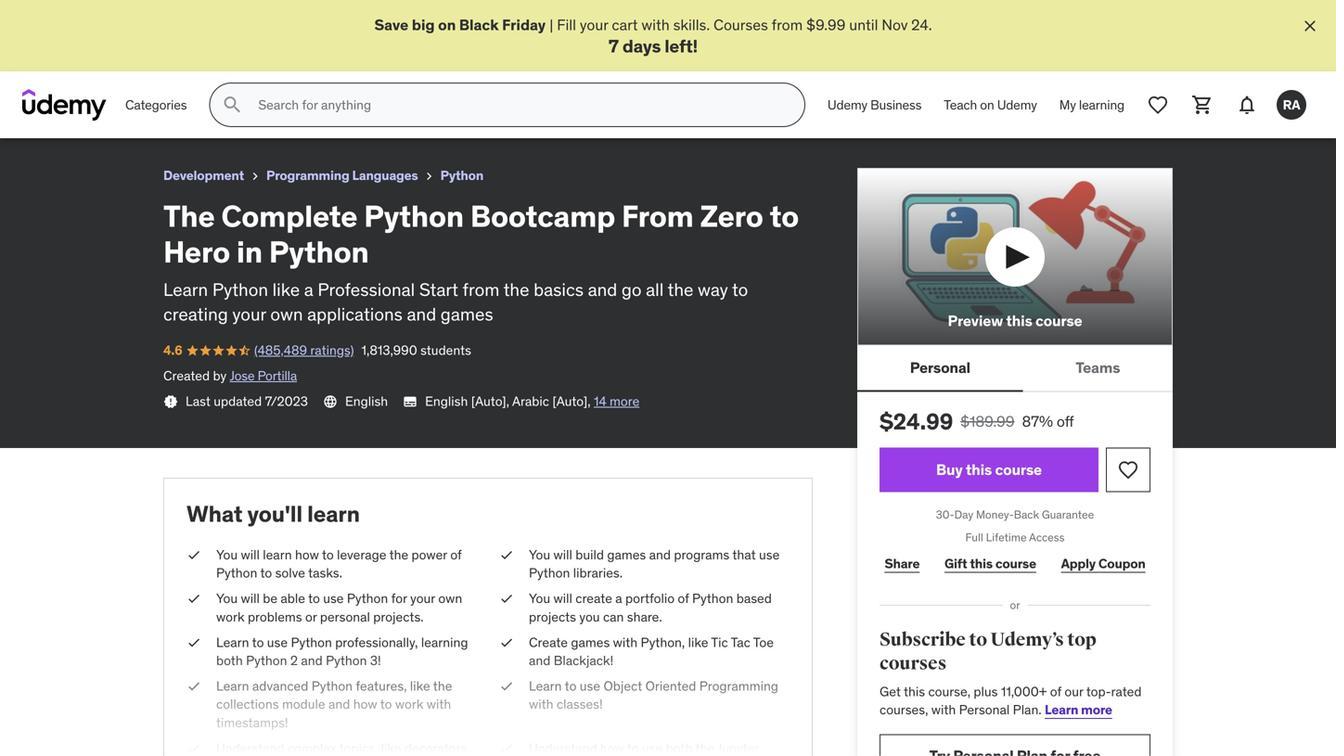Task type: locate. For each thing, give the bounding box(es) containing it.
the right features,
[[433, 678, 452, 695]]

course for buy this course
[[996, 460, 1043, 479]]

1 vertical spatial like
[[689, 634, 709, 651]]

closed captions image
[[403, 395, 418, 409]]

bootcamp up basics
[[471, 198, 616, 235]]

you inside you will be able to use python for your own work problems or personal projects.
[[216, 591, 238, 607]]

bootcamp
[[170, 8, 244, 27], [471, 198, 616, 235]]

learn down the our
[[1045, 702, 1079, 719]]

0 horizontal spatial own
[[271, 303, 303, 325]]

more
[[610, 393, 640, 410], [1082, 702, 1113, 719]]

2 vertical spatial like
[[410, 678, 430, 695]]

you for you will be able to use python for your own work problems or personal projects.
[[216, 591, 238, 607]]

0 vertical spatial course
[[1036, 311, 1083, 330]]

ra
[[1284, 96, 1301, 113]]

submit search image
[[221, 94, 244, 116]]

1 horizontal spatial more
[[1082, 702, 1113, 719]]

1 horizontal spatial work
[[395, 696, 424, 713]]

this
[[1007, 311, 1033, 330], [966, 460, 993, 479], [970, 556, 993, 572], [904, 684, 926, 701]]

games up libraries.
[[607, 547, 646, 564]]

personal down preview
[[911, 358, 971, 377]]

the left power
[[390, 547, 409, 564]]

0 vertical spatial a
[[304, 278, 314, 301]]

learn up creating
[[163, 278, 208, 301]]

zero inside the complete python bootcamp from zero to hero in python learn python like a professional  start from the basics and go all the way to creating your own applications and games
[[700, 198, 764, 235]]

english
[[345, 393, 388, 410], [425, 393, 468, 410]]

0 vertical spatial learn
[[307, 500, 360, 528]]

and down the create at the bottom left of the page
[[529, 653, 551, 669]]

zero left save
[[287, 8, 319, 27]]

learn up leverage
[[307, 500, 360, 528]]

learn inside the complete python bootcamp from zero to hero in python learn python like a professional  start from the basics and go all the way to creating your own applications and games
[[163, 278, 208, 301]]

2 udemy from the left
[[998, 96, 1038, 113]]

you left build
[[529, 547, 551, 564]]

0 horizontal spatial how
[[295, 547, 319, 564]]

from
[[772, 15, 803, 34], [463, 278, 500, 301]]

1 horizontal spatial on
[[981, 96, 995, 113]]

of right portfolio
[[678, 591, 689, 607]]

games down start
[[441, 303, 494, 325]]

python inside 'learn advanced python features, like the collections module and how to work with timestamps!'
[[312, 678, 353, 695]]

can
[[603, 609, 624, 626]]

,
[[588, 393, 591, 410]]

both
[[216, 653, 243, 669]]

with inside create games with python, like tic tac toe and blackjack!
[[613, 634, 638, 651]]

jose portilla link
[[230, 368, 297, 384]]

1 vertical spatial your
[[232, 303, 266, 325]]

development link
[[163, 165, 244, 188]]

1 vertical spatial bootcamp
[[471, 198, 616, 235]]

24.
[[912, 15, 933, 34]]

0 horizontal spatial your
[[232, 303, 266, 325]]

0 vertical spatial programming
[[267, 167, 350, 184]]

course inside gift this course link
[[996, 556, 1037, 572]]

2 vertical spatial course
[[996, 556, 1037, 572]]

complete for the complete python bootcamp from zero to hero in python
[[44, 8, 113, 27]]

hero left save
[[340, 8, 374, 27]]

english right closed captions image
[[425, 393, 468, 410]]

0 horizontal spatial work
[[216, 609, 245, 626]]

this up courses, on the right bottom
[[904, 684, 926, 701]]

0 horizontal spatial in
[[237, 233, 263, 271]]

you up projects
[[529, 591, 551, 607]]

preview this course
[[948, 311, 1083, 330]]

0 vertical spatial games
[[441, 303, 494, 325]]

share
[[885, 556, 920, 572]]

1 horizontal spatial like
[[410, 678, 430, 695]]

of left the our
[[1051, 684, 1062, 701]]

0 vertical spatial zero
[[287, 8, 319, 27]]

learn to use python professionally, learning both python 2 and python 3!
[[216, 634, 468, 669]]

1 vertical spatial zero
[[700, 198, 764, 235]]

more right 14
[[610, 393, 640, 410]]

like for learn advanced python features, like the collections module and how to work with timestamps!
[[410, 678, 430, 695]]

0 horizontal spatial learning
[[421, 634, 468, 651]]

1 vertical spatial course
[[996, 460, 1043, 479]]

1 horizontal spatial of
[[678, 591, 689, 607]]

1 horizontal spatial how
[[353, 696, 377, 713]]

learn
[[307, 500, 360, 528], [263, 547, 292, 564]]

this inside get this course, plus 11,000+ of our top-rated courses, with personal plan.
[[904, 684, 926, 701]]

and right 2 on the left bottom of the page
[[301, 653, 323, 669]]

0 horizontal spatial the
[[15, 8, 41, 27]]

python up personal
[[347, 591, 388, 607]]

day
[[955, 508, 974, 522]]

0 vertical spatial hero
[[340, 8, 374, 27]]

or up udemy's
[[1011, 598, 1021, 613]]

1 horizontal spatial from
[[772, 15, 803, 34]]

1 horizontal spatial programming
[[700, 678, 779, 695]]

your up (485,489
[[232, 303, 266, 325]]

like up (485,489
[[273, 278, 300, 301]]

0 vertical spatial from
[[247, 8, 283, 27]]

like inside create games with python, like tic tac toe and blackjack!
[[689, 634, 709, 651]]

how
[[295, 547, 319, 564], [353, 696, 377, 713]]

of inside get this course, plus 11,000+ of our top-rated courses, with personal plan.
[[1051, 684, 1062, 701]]

be
[[263, 591, 278, 607]]

0 horizontal spatial hero
[[163, 233, 230, 271]]

games up blackjack!
[[571, 634, 610, 651]]

back
[[1014, 508, 1040, 522]]

0 horizontal spatial a
[[304, 278, 314, 301]]

[auto], arabic
[[471, 393, 550, 410]]

1 vertical spatial from
[[463, 278, 500, 301]]

7
[[609, 35, 619, 57]]

0 horizontal spatial xsmall image
[[187, 546, 201, 565]]

programming left the languages on the left top
[[267, 167, 350, 184]]

days
[[623, 35, 661, 57]]

from
[[247, 8, 283, 27], [622, 198, 694, 235]]

1 horizontal spatial bootcamp
[[471, 198, 616, 235]]

1 horizontal spatial zero
[[700, 198, 764, 235]]

learn more link
[[1045, 702, 1113, 719]]

programming down tac
[[700, 678, 779, 695]]

use down 'problems'
[[267, 634, 288, 651]]

this for get
[[904, 684, 926, 701]]

like for create games with python, like tic tac toe and blackjack!
[[689, 634, 709, 651]]

in left big
[[377, 8, 390, 27]]

like inside 'learn advanced python features, like the collections module and how to work with timestamps!'
[[410, 678, 430, 695]]

of
[[451, 547, 462, 564], [678, 591, 689, 607], [1051, 684, 1062, 701]]

games inside you will build games and programs that use python libraries.
[[607, 547, 646, 564]]

1 horizontal spatial in
[[377, 8, 390, 27]]

1 horizontal spatial hero
[[340, 8, 374, 27]]

0 horizontal spatial from
[[247, 8, 283, 27]]

use
[[759, 547, 780, 564], [323, 591, 344, 607], [267, 634, 288, 651], [580, 678, 601, 695]]

0 vertical spatial own
[[271, 303, 303, 325]]

with inside save big on black friday | fill your cart with skills. courses from $9.99 until nov 24. 7 days left!
[[642, 15, 670, 34]]

english right course language "icon"
[[345, 393, 388, 410]]

1 horizontal spatial learn
[[307, 500, 360, 528]]

with inside get this course, plus 11,000+ of our top-rated courses, with personal plan.
[[932, 702, 957, 719]]

use inside the learn to use object oriented programming with classes!
[[580, 678, 601, 695]]

0 vertical spatial your
[[580, 15, 609, 34]]

tab list
[[858, 346, 1174, 392]]

learn inside 'learn advanced python features, like the collections module and how to work with timestamps!'
[[216, 678, 249, 695]]

0 vertical spatial learning
[[1080, 96, 1125, 113]]

1 horizontal spatial udemy
[[998, 96, 1038, 113]]

xsmall image
[[248, 169, 263, 184], [422, 169, 437, 184], [163, 395, 178, 410], [187, 590, 201, 608], [499, 590, 514, 608], [187, 634, 201, 652], [499, 634, 514, 652], [187, 678, 201, 696], [499, 678, 514, 696], [187, 740, 201, 757], [499, 740, 514, 757]]

projects
[[529, 609, 577, 626]]

work inside you will be able to use python for your own work problems or personal projects.
[[216, 609, 245, 626]]

the complete python bootcamp from zero to hero in python
[[15, 8, 444, 27]]

udemy image
[[22, 89, 107, 121]]

work up both
[[216, 609, 245, 626]]

0 horizontal spatial english
[[345, 393, 388, 410]]

this for preview
[[1007, 311, 1033, 330]]

rated
[[1112, 684, 1142, 701]]

0 horizontal spatial on
[[438, 15, 456, 34]]

learn inside you will learn how to leverage the power of python to solve tasks.
[[263, 547, 292, 564]]

python up projects
[[529, 565, 570, 582]]

portfolio
[[626, 591, 675, 607]]

programming languages link
[[267, 165, 418, 188]]

0 vertical spatial the
[[15, 8, 41, 27]]

business
[[871, 96, 922, 113]]

bootcamp for the complete python bootcamp from zero to hero in python learn python like a professional  start from the basics and go all the way to creating your own applications and games
[[471, 198, 616, 235]]

of inside you will learn how to leverage the power of python to solve tasks.
[[451, 547, 462, 564]]

my learning link
[[1049, 83, 1136, 127]]

0 horizontal spatial of
[[451, 547, 462, 564]]

learning right my
[[1080, 96, 1125, 113]]

0 horizontal spatial bootcamp
[[170, 8, 244, 27]]

4.6
[[163, 342, 182, 359]]

gift
[[945, 556, 968, 572]]

learn up solve on the left of the page
[[263, 547, 292, 564]]

use inside you will be able to use python for your own work problems or personal projects.
[[323, 591, 344, 607]]

course up teams
[[1036, 311, 1083, 330]]

this right gift
[[970, 556, 993, 572]]

udemy left my
[[998, 96, 1038, 113]]

learning down projects.
[[421, 634, 468, 651]]

you for you will create a portfolio of python based projects you can share.
[[529, 591, 551, 607]]

courses,
[[880, 702, 929, 719]]

the inside the complete python bootcamp from zero to hero in python learn python like a professional  start from the basics and go all the way to creating your own applications and games
[[163, 198, 215, 235]]

$24.99 $189.99 87% off
[[880, 408, 1075, 436]]

1 vertical spatial a
[[616, 591, 623, 607]]

will for build
[[554, 547, 573, 564]]

on right big
[[438, 15, 456, 34]]

your right for
[[410, 591, 435, 607]]

to inside 'learn advanced python features, like the collections module and how to work with timestamps!'
[[380, 696, 392, 713]]

more down top-
[[1082, 702, 1113, 719]]

wishlist image
[[1148, 94, 1170, 116], [1118, 459, 1140, 481]]

0 horizontal spatial learn
[[263, 547, 292, 564]]

hero for the complete python bootcamp from zero to hero in python
[[340, 8, 374, 27]]

7/2023
[[265, 393, 308, 410]]

of right power
[[451, 547, 462, 564]]

work down features,
[[395, 696, 424, 713]]

this right preview
[[1007, 311, 1033, 330]]

on inside 'link'
[[981, 96, 995, 113]]

like
[[273, 278, 300, 301], [689, 634, 709, 651], [410, 678, 430, 695]]

power
[[412, 547, 447, 564]]

will left be
[[241, 591, 260, 607]]

1 vertical spatial programming
[[700, 678, 779, 695]]

will up projects
[[554, 591, 573, 607]]

0 vertical spatial bootcamp
[[170, 8, 244, 27]]

0 vertical spatial personal
[[911, 358, 971, 377]]

python up module
[[312, 678, 353, 695]]

will inside you will build games and programs that use python libraries.
[[554, 547, 573, 564]]

1 vertical spatial games
[[607, 547, 646, 564]]

1 horizontal spatial the
[[163, 198, 215, 235]]

on inside save big on black friday | fill your cart with skills. courses from $9.99 until nov 24. 7 days left!
[[438, 15, 456, 34]]

python left solve on the left of the page
[[216, 565, 258, 582]]

access
[[1030, 531, 1065, 545]]

0 horizontal spatial wishlist image
[[1118, 459, 1140, 481]]

apply
[[1062, 556, 1096, 572]]

from left the $9.99 in the top right of the page
[[772, 15, 803, 34]]

1 horizontal spatial own
[[439, 591, 463, 607]]

2 vertical spatial games
[[571, 634, 610, 651]]

how up solve on the left of the page
[[295, 547, 319, 564]]

zero for the complete python bootcamp from zero to hero in python learn python like a professional  start from the basics and go all the way to creating your own applications and games
[[700, 198, 764, 235]]

1 horizontal spatial english
[[425, 393, 468, 410]]

use right that
[[759, 547, 780, 564]]

your inside the complete python bootcamp from zero to hero in python learn python like a professional  start from the basics and go all the way to creating your own applications and games
[[232, 303, 266, 325]]

you inside you will learn how to leverage the power of python to solve tasks.
[[216, 547, 238, 564]]

1 udemy from the left
[[828, 96, 868, 113]]

own up (485,489
[[271, 303, 303, 325]]

this right buy
[[966, 460, 993, 479]]

python left based
[[693, 591, 734, 607]]

course down lifetime
[[996, 556, 1037, 572]]

1 vertical spatial how
[[353, 696, 377, 713]]

preview
[[948, 311, 1004, 330]]

a up applications
[[304, 278, 314, 301]]

2 xsmall image from the left
[[499, 546, 514, 565]]

0 vertical spatial on
[[438, 15, 456, 34]]

1,813,990 students
[[362, 342, 472, 359]]

learning
[[1080, 96, 1125, 113], [421, 634, 468, 651]]

apply coupon
[[1062, 556, 1146, 572]]

1 vertical spatial of
[[678, 591, 689, 607]]

updated
[[214, 393, 262, 410]]

to inside learn to use python professionally, learning both python 2 and python 3!
[[252, 634, 264, 651]]

course inside preview this course "button"
[[1036, 311, 1083, 330]]

1 horizontal spatial from
[[622, 198, 694, 235]]

0 vertical spatial complete
[[44, 8, 113, 27]]

this for buy
[[966, 460, 993, 479]]

course inside buy this course button
[[996, 460, 1043, 479]]

like right features,
[[410, 678, 430, 695]]

and inside learn to use python professionally, learning both python 2 and python 3!
[[301, 653, 323, 669]]

learn inside learn to use python professionally, learning both python 2 and python 3!
[[216, 634, 249, 651]]

ra link
[[1270, 83, 1315, 127]]

python up 2 on the left bottom of the page
[[291, 634, 332, 651]]

get this course, plus 11,000+ of our top-rated courses, with personal plan.
[[880, 684, 1142, 719]]

programming
[[267, 167, 350, 184], [700, 678, 779, 695]]

gift this course link
[[940, 546, 1042, 583]]

categories button
[[114, 83, 198, 127]]

you inside you will build games and programs that use python libraries.
[[529, 547, 551, 564]]

complete
[[44, 8, 113, 27], [221, 198, 358, 235]]

the for the complete python bootcamp from zero to hero in python learn python like a professional  start from the basics and go all the way to creating your own applications and games
[[163, 198, 215, 235]]

how inside you will learn how to leverage the power of python to solve tasks.
[[295, 547, 319, 564]]

1 horizontal spatial complete
[[221, 198, 358, 235]]

1 xsmall image from the left
[[187, 546, 201, 565]]

hero inside the complete python bootcamp from zero to hero in python learn python like a professional  start from the basics and go all the way to creating your own applications and games
[[163, 233, 230, 271]]

bootcamp for the complete python bootcamp from zero to hero in python
[[170, 8, 244, 27]]

creating
[[163, 303, 228, 325]]

xsmall image
[[187, 546, 201, 565], [499, 546, 514, 565]]

personal down plus
[[960, 702, 1010, 719]]

a up can
[[616, 591, 623, 607]]

will down 'what you'll learn'
[[241, 547, 260, 564]]

0 horizontal spatial complete
[[44, 8, 113, 27]]

you
[[580, 609, 600, 626]]

applications
[[307, 303, 403, 325]]

0 vertical spatial of
[[451, 547, 462, 564]]

14
[[594, 393, 607, 410]]

your right fill
[[580, 15, 609, 34]]

learn up collections
[[216, 678, 249, 695]]

1 vertical spatial in
[[237, 233, 263, 271]]

own inside the complete python bootcamp from zero to hero in python learn python like a professional  start from the basics and go all the way to creating your own applications and games
[[271, 303, 303, 325]]

our
[[1065, 684, 1084, 701]]

Search for anything text field
[[255, 89, 783, 121]]

python up the professional
[[269, 233, 369, 271]]

1 vertical spatial more
[[1082, 702, 1113, 719]]

udemy left business
[[828, 96, 868, 113]]

this inside button
[[966, 460, 993, 479]]

bootcamp inside the complete python bootcamp from zero to hero in python learn python like a professional  start from the basics and go all the way to creating your own applications and games
[[471, 198, 616, 235]]

python left 3!
[[326, 653, 367, 669]]

to inside the learn to use object oriented programming with classes!
[[565, 678, 577, 695]]

like left tic
[[689, 634, 709, 651]]

2 vertical spatial of
[[1051, 684, 1062, 701]]

last
[[186, 393, 211, 410]]

games inside create games with python, like tic tac toe and blackjack!
[[571, 634, 610, 651]]

0 horizontal spatial or
[[305, 609, 317, 626]]

teams button
[[1024, 346, 1174, 390]]

learn up both
[[216, 634, 249, 651]]

complete inside the complete python bootcamp from zero to hero in python learn python like a professional  start from the basics and go all the way to creating your own applications and games
[[221, 198, 358, 235]]

xsmall image down what
[[187, 546, 201, 565]]

learn inside the learn to use object oriented programming with classes!
[[529, 678, 562, 695]]

0 horizontal spatial more
[[610, 393, 640, 410]]

blackjack!
[[554, 653, 614, 669]]

1 vertical spatial on
[[981, 96, 995, 113]]

2 horizontal spatial of
[[1051, 684, 1062, 701]]

personal inside get this course, plus 11,000+ of our top-rated courses, with personal plan.
[[960, 702, 1010, 719]]

2 horizontal spatial like
[[689, 634, 709, 651]]

complete up udemy 'image'
[[44, 8, 113, 27]]

english for english [auto], arabic [auto] , 14 more
[[425, 393, 468, 410]]

2 vertical spatial your
[[410, 591, 435, 607]]

in for the complete python bootcamp from zero to hero in python
[[377, 8, 390, 27]]

xsmall image right power
[[499, 546, 514, 565]]

top
[[1068, 629, 1097, 652]]

learn for with
[[529, 678, 562, 695]]

will inside you will learn how to leverage the power of python to solve tasks.
[[241, 547, 260, 564]]

0 horizontal spatial from
[[463, 278, 500, 301]]

$189.99
[[961, 412, 1015, 431]]

the
[[15, 8, 41, 27], [163, 198, 215, 235]]

use up classes!
[[580, 678, 601, 695]]

1 horizontal spatial your
[[410, 591, 435, 607]]

own inside you will be able to use python for your own work problems or personal projects.
[[439, 591, 463, 607]]

or inside you will be able to use python for your own work problems or personal projects.
[[305, 609, 317, 626]]

0 horizontal spatial like
[[273, 278, 300, 301]]

use inside you will build games and programs that use python libraries.
[[759, 547, 780, 564]]

how down features,
[[353, 696, 377, 713]]

create games with python, like tic tac toe and blackjack!
[[529, 634, 774, 669]]

0 vertical spatial wishlist image
[[1148, 94, 1170, 116]]

0 horizontal spatial udemy
[[828, 96, 868, 113]]

own down power
[[439, 591, 463, 607]]

1 vertical spatial the
[[163, 198, 215, 235]]

and inside 'learn advanced python features, like the collections module and how to work with timestamps!'
[[329, 696, 350, 713]]

1 horizontal spatial learning
[[1080, 96, 1125, 113]]

2 english from the left
[[425, 393, 468, 410]]

1 vertical spatial learning
[[421, 634, 468, 651]]

1 vertical spatial from
[[622, 198, 694, 235]]

1 vertical spatial personal
[[960, 702, 1010, 719]]

hero up creating
[[163, 233, 230, 271]]

tic
[[711, 634, 728, 651]]

and left programs
[[650, 547, 671, 564]]

on right teach
[[981, 96, 995, 113]]

course up back
[[996, 460, 1043, 479]]

you inside the you will create a portfolio of python based projects you can share.
[[529, 591, 551, 607]]

this inside "button"
[[1007, 311, 1033, 330]]

udemy inside 'link'
[[998, 96, 1038, 113]]

build
[[576, 547, 604, 564]]

0 vertical spatial from
[[772, 15, 803, 34]]

will inside the you will create a portfolio of python based projects you can share.
[[554, 591, 573, 607]]

1 vertical spatial complete
[[221, 198, 358, 235]]

2 horizontal spatial your
[[580, 15, 609, 34]]

0 horizontal spatial zero
[[287, 8, 319, 27]]

use up personal
[[323, 591, 344, 607]]

bootcamp up the submit search icon
[[170, 8, 244, 27]]

the
[[504, 278, 530, 301], [668, 278, 694, 301], [390, 547, 409, 564], [433, 678, 452, 695]]

from right start
[[463, 278, 500, 301]]

from inside the complete python bootcamp from zero to hero in python learn python like a professional  start from the basics and go all the way to creating your own applications and games
[[622, 198, 694, 235]]

python inside you will build games and programs that use python libraries.
[[529, 565, 570, 582]]

in down development 'link'
[[237, 233, 263, 271]]

all
[[646, 278, 664, 301]]

will left build
[[554, 547, 573, 564]]

1 vertical spatial learn
[[263, 547, 292, 564]]

save big on black friday | fill your cart with skills. courses from $9.99 until nov 24. 7 days left!
[[375, 15, 933, 57]]

of inside the you will create a portfolio of python based projects you can share.
[[678, 591, 689, 607]]

1 vertical spatial wishlist image
[[1118, 459, 1140, 481]]

will inside you will be able to use python for your own work problems or personal projects.
[[241, 591, 260, 607]]

learn up classes!
[[529, 678, 562, 695]]

you down what
[[216, 547, 238, 564]]

you left be
[[216, 591, 238, 607]]

your
[[580, 15, 609, 34], [232, 303, 266, 325], [410, 591, 435, 607]]

shopping cart with 0 items image
[[1192, 94, 1214, 116]]

zero up way
[[700, 198, 764, 235]]

python up creating
[[212, 278, 268, 301]]

1 vertical spatial own
[[439, 591, 463, 607]]

or left personal
[[305, 609, 317, 626]]

like inside the complete python bootcamp from zero to hero in python learn python like a professional  start from the basics and go all the way to creating your own applications and games
[[273, 278, 300, 301]]

and right module
[[329, 696, 350, 713]]

notifications image
[[1237, 94, 1259, 116]]

1 horizontal spatial xsmall image
[[499, 546, 514, 565]]

in inside the complete python bootcamp from zero to hero in python learn python like a professional  start from the basics and go all the way to creating your own applications and games
[[237, 233, 263, 271]]

1 english from the left
[[345, 393, 388, 410]]

|
[[550, 15, 554, 34]]

1 horizontal spatial a
[[616, 591, 623, 607]]

guarantee
[[1042, 508, 1095, 522]]

complete down programming languages link
[[221, 198, 358, 235]]



Task type: vqa. For each thing, say whether or not it's contained in the screenshot.
shapes
no



Task type: describe. For each thing, give the bounding box(es) containing it.
skills.
[[674, 15, 710, 34]]

python left black
[[394, 8, 444, 27]]

learn for you'll
[[307, 500, 360, 528]]

from for the complete python bootcamp from zero to hero in python
[[247, 8, 283, 27]]

object
[[604, 678, 643, 695]]

work inside 'learn advanced python features, like the collections module and how to work with timestamps!'
[[395, 696, 424, 713]]

and inside create games with python, like tic tac toe and blackjack!
[[529, 653, 551, 669]]

udemy's
[[991, 629, 1065, 652]]

to inside subscribe to udemy's top courses
[[970, 629, 988, 652]]

cart
[[612, 15, 638, 34]]

programs
[[674, 547, 730, 564]]

of for you
[[678, 591, 689, 607]]

the right all
[[668, 278, 694, 301]]

gift this course
[[945, 556, 1037, 572]]

(485,489 ratings)
[[254, 342, 354, 359]]

my learning
[[1060, 96, 1125, 113]]

will for learn
[[241, 547, 260, 564]]

to inside you will be able to use python for your own work problems or personal projects.
[[308, 591, 320, 607]]

left!
[[665, 35, 698, 57]]

learn advanced python features, like the collections module and how to work with timestamps!
[[216, 678, 452, 731]]

learn more
[[1045, 702, 1113, 719]]

share button
[[880, 546, 925, 583]]

programming inside the learn to use object oriented programming with classes!
[[700, 678, 779, 695]]

learn for will
[[263, 547, 292, 564]]

big
[[412, 15, 435, 34]]

classes!
[[557, 696, 603, 713]]

projects.
[[373, 609, 424, 626]]

11,000+
[[1002, 684, 1048, 701]]

python down the languages on the left top
[[364, 198, 464, 235]]

jose
[[230, 368, 255, 384]]

until
[[850, 15, 879, 34]]

(485,489
[[254, 342, 307, 359]]

money-
[[977, 508, 1015, 522]]

personal inside button
[[911, 358, 971, 377]]

with inside 'learn advanced python features, like the collections module and how to work with timestamps!'
[[427, 696, 451, 713]]

the for the complete python bootcamp from zero to hero in python
[[15, 8, 41, 27]]

python left 2 on the left bottom of the page
[[246, 653, 287, 669]]

python link
[[441, 165, 484, 188]]

plan.
[[1013, 702, 1042, 719]]

lifetime
[[987, 531, 1027, 545]]

english [auto], arabic [auto] , 14 more
[[425, 393, 640, 410]]

course for preview this course
[[1036, 311, 1083, 330]]

learn for both
[[216, 634, 249, 651]]

learning inside learn to use python professionally, learning both python 2 and python 3!
[[421, 634, 468, 651]]

a inside the you will create a portfolio of python based projects you can share.
[[616, 591, 623, 607]]

english for english
[[345, 393, 388, 410]]

and left go
[[588, 278, 618, 301]]

ratings)
[[310, 342, 354, 359]]

plus
[[974, 684, 998, 701]]

courses
[[880, 653, 947, 675]]

created by jose portilla
[[163, 368, 297, 384]]

30-
[[937, 508, 955, 522]]

courses
[[714, 15, 769, 34]]

you will build games and programs that use python libraries.
[[529, 547, 780, 582]]

0 horizontal spatial programming
[[267, 167, 350, 184]]

you for you will learn how to leverage the power of python to solve tasks.
[[216, 547, 238, 564]]

that
[[733, 547, 756, 564]]

my
[[1060, 96, 1077, 113]]

top-
[[1087, 684, 1112, 701]]

course,
[[929, 684, 971, 701]]

[auto]
[[553, 393, 588, 410]]

professional
[[318, 278, 415, 301]]

python right the languages on the left top
[[441, 167, 484, 184]]

fill
[[557, 15, 577, 34]]

a inside the complete python bootcamp from zero to hero in python learn python like a professional  start from the basics and go all the way to creating your own applications and games
[[304, 278, 314, 301]]

udemy business link
[[817, 83, 933, 127]]

2
[[290, 653, 298, 669]]

for
[[391, 591, 407, 607]]

1 horizontal spatial wishlist image
[[1148, 94, 1170, 116]]

30-day money-back guarantee full lifetime access
[[937, 508, 1095, 545]]

your inside you will be able to use python for your own work problems or personal projects.
[[410, 591, 435, 607]]

tasks.
[[308, 565, 343, 582]]

and down start
[[407, 303, 437, 325]]

learn to use object oriented programming with classes!
[[529, 678, 779, 713]]

programming languages
[[267, 167, 418, 184]]

last updated 7/2023
[[186, 393, 308, 410]]

python inside you will be able to use python for your own work problems or personal projects.
[[347, 591, 388, 607]]

will for be
[[241, 591, 260, 607]]

xsmall image for you will build games and programs that use python libraries.
[[499, 546, 514, 565]]

this for gift
[[970, 556, 993, 572]]

from inside the complete python bootcamp from zero to hero in python learn python like a professional  start from the basics and go all the way to creating your own applications and games
[[463, 278, 500, 301]]

python inside the you will create a portfolio of python based projects you can share.
[[693, 591, 734, 607]]

nov
[[882, 15, 908, 34]]

close image
[[1302, 17, 1320, 35]]

buy
[[937, 460, 963, 479]]

zero for the complete python bootcamp from zero to hero in python
[[287, 8, 319, 27]]

course language image
[[323, 395, 338, 410]]

you will create a portfolio of python based projects you can share.
[[529, 591, 772, 626]]

hero for the complete python bootcamp from zero to hero in python learn python like a professional  start from the basics and go all the way to creating your own applications and games
[[163, 233, 230, 271]]

the inside you will learn how to leverage the power of python to solve tasks.
[[390, 547, 409, 564]]

you will learn how to leverage the power of python to solve tasks.
[[216, 547, 462, 582]]

from inside save big on black friday | fill your cart with skills. courses from $9.99 until nov 24. 7 days left!
[[772, 15, 803, 34]]

of for get
[[1051, 684, 1062, 701]]

will for create
[[554, 591, 573, 607]]

created
[[163, 368, 210, 384]]

you will be able to use python for your own work problems or personal projects.
[[216, 591, 463, 626]]

off
[[1057, 412, 1075, 431]]

create
[[576, 591, 613, 607]]

how inside 'learn advanced python features, like the collections module and how to work with timestamps!'
[[353, 696, 377, 713]]

with inside the learn to use object oriented programming with classes!
[[529, 696, 554, 713]]

preview this course button
[[858, 168, 1174, 346]]

start
[[419, 278, 459, 301]]

tac
[[731, 634, 751, 651]]

personal
[[320, 609, 370, 626]]

and inside you will build games and programs that use python libraries.
[[650, 547, 671, 564]]

share.
[[627, 609, 663, 626]]

from for the complete python bootcamp from zero to hero in python learn python like a professional  start from the basics and go all the way to creating your own applications and games
[[622, 198, 694, 235]]

you'll
[[247, 500, 303, 528]]

0 vertical spatial more
[[610, 393, 640, 410]]

course for gift this course
[[996, 556, 1037, 572]]

apply coupon button
[[1057, 546, 1151, 583]]

1,813,990
[[362, 342, 417, 359]]

your inside save big on black friday | fill your cart with skills. courses from $9.99 until nov 24. 7 days left!
[[580, 15, 609, 34]]

based
[[737, 591, 772, 607]]

complete for the complete python bootcamp from zero to hero in python learn python like a professional  start from the basics and go all the way to creating your own applications and games
[[221, 198, 358, 235]]

tab list containing personal
[[858, 346, 1174, 392]]

go
[[622, 278, 642, 301]]

what you'll learn
[[187, 500, 360, 528]]

students
[[421, 342, 472, 359]]

able
[[281, 591, 305, 607]]

you for you will build games and programs that use python libraries.
[[529, 547, 551, 564]]

use inside learn to use python professionally, learning both python 2 and python 3!
[[267, 634, 288, 651]]

black
[[459, 15, 499, 34]]

1 horizontal spatial or
[[1011, 598, 1021, 613]]

leverage
[[337, 547, 387, 564]]

timestamps!
[[216, 715, 288, 731]]

learn for collections
[[216, 678, 249, 695]]

udemy business
[[828, 96, 922, 113]]

the left basics
[[504, 278, 530, 301]]

categories
[[125, 96, 187, 113]]

python inside you will learn how to leverage the power of python to solve tasks.
[[216, 565, 258, 582]]

games inside the complete python bootcamp from zero to hero in python learn python like a professional  start from the basics and go all the way to creating your own applications and games
[[441, 303, 494, 325]]

xsmall image for you will learn how to leverage the power of python to solve tasks.
[[187, 546, 201, 565]]

87%
[[1023, 412, 1054, 431]]

collections
[[216, 696, 279, 713]]

portilla
[[258, 368, 297, 384]]

3!
[[370, 653, 381, 669]]

python up the categories
[[116, 8, 167, 27]]

in for the complete python bootcamp from zero to hero in python learn python like a professional  start from the basics and go all the way to creating your own applications and games
[[237, 233, 263, 271]]

development
[[163, 167, 244, 184]]

way
[[698, 278, 729, 301]]

the inside 'learn advanced python features, like the collections module and how to work with timestamps!'
[[433, 678, 452, 695]]

create
[[529, 634, 568, 651]]

toe
[[754, 634, 774, 651]]



